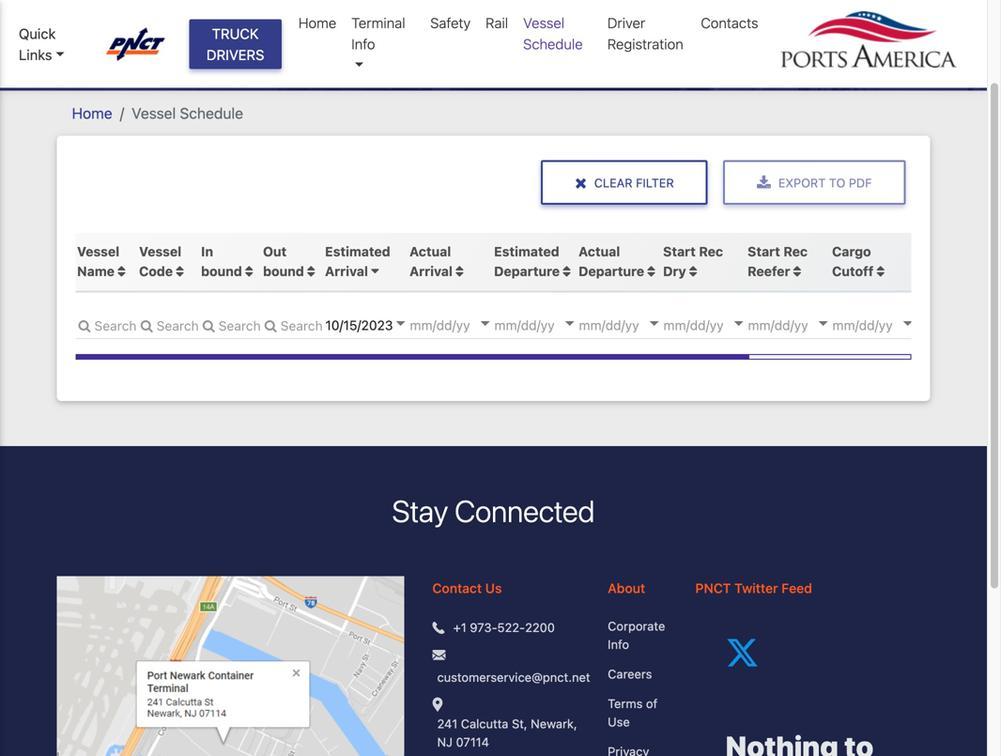 Task type: describe. For each thing, give the bounding box(es) containing it.
departure for estimated
[[494, 264, 560, 279]]

corporate
[[608, 619, 666, 633]]

rec for start rec reefer
[[784, 244, 808, 260]]

out bound
[[263, 244, 308, 279]]

customerservice@pnct.net
[[437, 670, 591, 684]]

use
[[608, 715, 630, 729]]

start for dry
[[663, 244, 696, 260]]

driver registration link
[[600, 5, 694, 62]]

0 horizontal spatial home link
[[72, 104, 112, 122]]

quick
[[19, 25, 56, 42]]

schedule right safety link
[[478, 4, 598, 40]]

973-
[[470, 620, 498, 634]]

pnct twitter feed
[[696, 580, 813, 596]]

vessel code
[[139, 244, 181, 279]]

rail link
[[478, 5, 516, 41]]

start for reefer
[[748, 244, 781, 260]]

schedule down drivers
[[180, 104, 243, 122]]

actual for actual departure
[[579, 244, 620, 260]]

cargo
[[833, 244, 872, 260]]

open calendar image for first mm/dd/yy field from the left
[[396, 321, 406, 326]]

terminal
[[352, 15, 405, 31]]

departure for actual
[[579, 264, 645, 279]]

terminal info link
[[344, 5, 423, 83]]

dry
[[663, 264, 687, 279]]

5 mm/dd/yy field from the left
[[662, 311, 775, 339]]

actual arrival
[[410, 244, 453, 279]]

newark,
[[531, 717, 578, 731]]

6 mm/dd/yy field from the left
[[746, 311, 859, 339]]

truck drivers
[[207, 25, 264, 63]]

+1
[[454, 620, 467, 634]]

careers
[[608, 667, 652, 681]]

reefer
[[748, 264, 791, 279]]

clear filter button
[[541, 160, 708, 205]]

filter
[[636, 175, 674, 190]]

terminal info
[[352, 15, 405, 52]]

estimated for departure
[[494, 244, 560, 260]]

cargo cutoff
[[833, 244, 874, 279]]

bound for in
[[201, 264, 242, 279]]

rec for start rec dry
[[699, 244, 723, 260]]

+1 973-522-2200
[[454, 620, 555, 634]]

1 horizontal spatial home
[[299, 15, 337, 31]]

in
[[201, 244, 213, 260]]

truck
[[212, 25, 259, 42]]

code
[[139, 264, 173, 279]]

open calendar image for 2nd mm/dd/yy field
[[481, 321, 490, 326]]

rail
[[486, 15, 508, 31]]

corporate info
[[608, 619, 666, 651]]

us
[[486, 580, 502, 596]]

241
[[437, 717, 458, 731]]

info for terminal info
[[352, 36, 375, 52]]

bound for out
[[263, 264, 304, 279]]

stay
[[392, 493, 448, 529]]

1 mm/dd/yy field from the left
[[324, 311, 436, 339]]



Task type: vqa. For each thing, say whether or not it's contained in the screenshot.
Actual Departure
yes



Task type: locate. For each thing, give the bounding box(es) containing it.
home
[[299, 15, 337, 31], [72, 104, 112, 122]]

departure
[[494, 264, 560, 279], [579, 264, 645, 279]]

info down terminal
[[352, 36, 375, 52]]

twitter
[[735, 580, 778, 596]]

+1 973-522-2200 link
[[454, 618, 555, 637]]

mm/dd/yy field down estimated arrival
[[324, 311, 436, 339]]

0 horizontal spatial rec
[[699, 244, 723, 260]]

info down corporate
[[608, 637, 630, 651]]

4 open calendar image from the left
[[734, 321, 744, 326]]

arrival right out bound
[[325, 264, 368, 279]]

open calendar image for 3rd mm/dd/yy field
[[565, 321, 575, 326]]

07114
[[456, 735, 489, 749]]

mm/dd/yy field down start rec dry
[[662, 311, 775, 339]]

departure left "dry"
[[579, 264, 645, 279]]

bound inside "in bound"
[[201, 264, 242, 279]]

0 horizontal spatial info
[[352, 36, 375, 52]]

open calendar image
[[396, 321, 406, 326], [481, 321, 490, 326], [565, 321, 575, 326], [734, 321, 744, 326], [904, 321, 913, 326]]

links
[[19, 46, 52, 63]]

5 open calendar image from the left
[[904, 321, 913, 326]]

rec left 'start rec reefer'
[[699, 244, 723, 260]]

cutoff
[[833, 264, 874, 279]]

1 vertical spatial home
[[72, 104, 112, 122]]

0 horizontal spatial departure
[[494, 264, 560, 279]]

rec inside 'start rec reefer'
[[784, 244, 808, 260]]

open calendar image for third mm/dd/yy field from right
[[734, 321, 744, 326]]

1 horizontal spatial open calendar image
[[819, 321, 828, 326]]

close image
[[575, 176, 587, 191]]

1 horizontal spatial start
[[748, 244, 781, 260]]

1 horizontal spatial departure
[[579, 264, 645, 279]]

truck drivers link
[[189, 19, 282, 69]]

2 estimated from the left
[[494, 244, 560, 260]]

estimated
[[325, 244, 391, 260], [494, 244, 560, 260]]

open calendar image
[[650, 321, 659, 326], [819, 321, 828, 326]]

safety link
[[423, 5, 478, 41]]

arrival for estimated arrival
[[325, 264, 368, 279]]

about
[[608, 580, 646, 596]]

mm/dd/yy field down actual arrival
[[408, 311, 521, 339]]

actual right estimated arrival
[[410, 244, 451, 260]]

corporate info link
[[608, 617, 668, 654]]

start
[[663, 244, 696, 260], [748, 244, 781, 260]]

1 departure from the left
[[494, 264, 560, 279]]

rec
[[699, 244, 723, 260], [784, 244, 808, 260]]

info inside terminal info
[[352, 36, 375, 52]]

bound inside out bound
[[263, 264, 304, 279]]

1 rec from the left
[[699, 244, 723, 260]]

contacts link
[[694, 5, 766, 41]]

home link left terminal
[[291, 5, 344, 41]]

estimated arrival
[[325, 244, 391, 279]]

241 calcutta st, newark, nj 07114 link
[[437, 715, 580, 751]]

st,
[[512, 717, 528, 731]]

3 mm/dd/yy field from the left
[[493, 311, 606, 339]]

bound down out
[[263, 264, 304, 279]]

1 horizontal spatial home link
[[291, 5, 344, 41]]

clear filter
[[595, 175, 674, 190]]

home left terminal
[[299, 15, 337, 31]]

start rec reefer
[[748, 244, 808, 279]]

1 arrival from the left
[[325, 264, 368, 279]]

0 horizontal spatial open calendar image
[[650, 321, 659, 326]]

1 open calendar image from the left
[[650, 321, 659, 326]]

start inside start rec dry
[[663, 244, 696, 260]]

4 mm/dd/yy field from the left
[[577, 311, 690, 339]]

1 vertical spatial home link
[[72, 104, 112, 122]]

2 departure from the left
[[579, 264, 645, 279]]

arrival
[[325, 264, 368, 279], [410, 264, 453, 279]]

start rec dry
[[663, 244, 723, 279]]

connected
[[455, 493, 595, 529]]

vessel
[[390, 4, 472, 40], [523, 15, 565, 31], [132, 104, 176, 122], [77, 244, 119, 260], [139, 244, 181, 260]]

home link down quick links link
[[72, 104, 112, 122]]

241 calcutta st, newark, nj 07114
[[437, 717, 578, 749]]

estimated inside estimated departure
[[494, 244, 560, 260]]

actual
[[410, 244, 451, 260], [579, 244, 620, 260]]

vessel name
[[77, 244, 119, 279]]

registration
[[608, 36, 684, 52]]

2 actual from the left
[[579, 244, 620, 260]]

1 vertical spatial info
[[608, 637, 630, 651]]

quick links
[[19, 25, 56, 63]]

1 horizontal spatial arrival
[[410, 264, 453, 279]]

vessel schedule link
[[516, 5, 600, 62]]

contacts
[[701, 15, 759, 31]]

mm/dd/yy field down 'actual departure'
[[577, 311, 690, 339]]

schedule right rail "link"
[[523, 36, 583, 52]]

2200
[[525, 620, 555, 634]]

0 vertical spatial home
[[299, 15, 337, 31]]

2 rec from the left
[[784, 244, 808, 260]]

feed
[[782, 580, 813, 596]]

stay connected
[[392, 493, 595, 529]]

arrival for actual arrival
[[410, 264, 453, 279]]

contact us
[[433, 580, 502, 596]]

open calendar image for 7th mm/dd/yy field from the left
[[904, 321, 913, 326]]

522-
[[498, 620, 525, 634]]

1 horizontal spatial rec
[[784, 244, 808, 260]]

actual for actual arrival
[[410, 244, 451, 260]]

departure left 'actual departure'
[[494, 264, 560, 279]]

1 estimated from the left
[[325, 244, 391, 260]]

calcutta
[[461, 717, 509, 731]]

mm/dd/yy field down estimated departure
[[493, 311, 606, 339]]

0 horizontal spatial arrival
[[325, 264, 368, 279]]

arrival right estimated arrival
[[410, 264, 453, 279]]

quick links link
[[19, 23, 88, 65]]

1 start from the left
[[663, 244, 696, 260]]

home link
[[291, 5, 344, 41], [72, 104, 112, 122]]

2 arrival from the left
[[410, 264, 453, 279]]

actual down clear
[[579, 244, 620, 260]]

open calendar image for 2nd mm/dd/yy field from the right
[[819, 321, 828, 326]]

in bound
[[201, 244, 245, 279]]

driver
[[608, 15, 646, 31]]

of
[[646, 696, 658, 711]]

mm/dd/yy field down cutoff
[[831, 311, 944, 339]]

mm/dd/yy field down reefer
[[746, 311, 859, 339]]

estimated right out bound
[[325, 244, 391, 260]]

info
[[352, 36, 375, 52], [608, 637, 630, 651]]

contact
[[433, 580, 482, 596]]

home down quick links link
[[72, 104, 112, 122]]

info for corporate info
[[608, 637, 630, 651]]

None field
[[76, 311, 138, 339], [138, 311, 200, 339], [200, 311, 262, 339], [262, 311, 324, 339], [76, 311, 138, 339], [138, 311, 200, 339], [200, 311, 262, 339], [262, 311, 324, 339]]

1 actual from the left
[[410, 244, 451, 260]]

2 open calendar image from the left
[[819, 321, 828, 326]]

customerservice@pnct.net link
[[437, 668, 591, 687]]

1 horizontal spatial info
[[608, 637, 630, 651]]

2 open calendar image from the left
[[481, 321, 490, 326]]

2 mm/dd/yy field from the left
[[408, 311, 521, 339]]

bound down in
[[201, 264, 242, 279]]

info inside corporate info
[[608, 637, 630, 651]]

terms of use link
[[608, 695, 668, 731]]

start up reefer
[[748, 244, 781, 260]]

estimated left 'actual departure'
[[494, 244, 560, 260]]

0 vertical spatial info
[[352, 36, 375, 52]]

estimated departure
[[494, 244, 560, 279]]

start up "dry"
[[663, 244, 696, 260]]

driver registration
[[608, 15, 684, 52]]

vessel schedule
[[390, 4, 598, 40], [523, 15, 583, 52], [132, 104, 243, 122]]

bound
[[201, 264, 242, 279], [263, 264, 304, 279]]

1 horizontal spatial bound
[[263, 264, 304, 279]]

terms
[[608, 696, 643, 711]]

0 horizontal spatial start
[[663, 244, 696, 260]]

start inside 'start rec reefer'
[[748, 244, 781, 260]]

1 open calendar image from the left
[[396, 321, 406, 326]]

3 open calendar image from the left
[[565, 321, 575, 326]]

name
[[77, 264, 115, 279]]

actual inside actual arrival
[[410, 244, 451, 260]]

0 horizontal spatial actual
[[410, 244, 451, 260]]

open calendar image for 4th mm/dd/yy field from the left
[[650, 321, 659, 326]]

2 bound from the left
[[263, 264, 304, 279]]

drivers
[[207, 46, 264, 63]]

actual departure
[[579, 244, 645, 279]]

rec inside start rec dry
[[699, 244, 723, 260]]

1 bound from the left
[[201, 264, 242, 279]]

mm/dd/yy field
[[324, 311, 436, 339], [408, 311, 521, 339], [493, 311, 606, 339], [577, 311, 690, 339], [662, 311, 775, 339], [746, 311, 859, 339], [831, 311, 944, 339]]

rec up reefer
[[784, 244, 808, 260]]

1 horizontal spatial actual
[[579, 244, 620, 260]]

0 horizontal spatial bound
[[201, 264, 242, 279]]

0 vertical spatial home link
[[291, 5, 344, 41]]

careers link
[[608, 665, 668, 683]]

clear
[[595, 175, 633, 190]]

nj
[[437, 735, 453, 749]]

arrival inside estimated arrival
[[325, 264, 368, 279]]

estimated for arrival
[[325, 244, 391, 260]]

2 start from the left
[[748, 244, 781, 260]]

pnct
[[696, 580, 731, 596]]

1 horizontal spatial estimated
[[494, 244, 560, 260]]

out
[[263, 244, 287, 260]]

actual inside 'actual departure'
[[579, 244, 620, 260]]

7 mm/dd/yy field from the left
[[831, 311, 944, 339]]

schedule
[[478, 4, 598, 40], [523, 36, 583, 52], [180, 104, 243, 122]]

0 horizontal spatial estimated
[[325, 244, 391, 260]]

terms of use
[[608, 696, 658, 729]]

0 horizontal spatial home
[[72, 104, 112, 122]]

safety
[[431, 15, 471, 31]]



